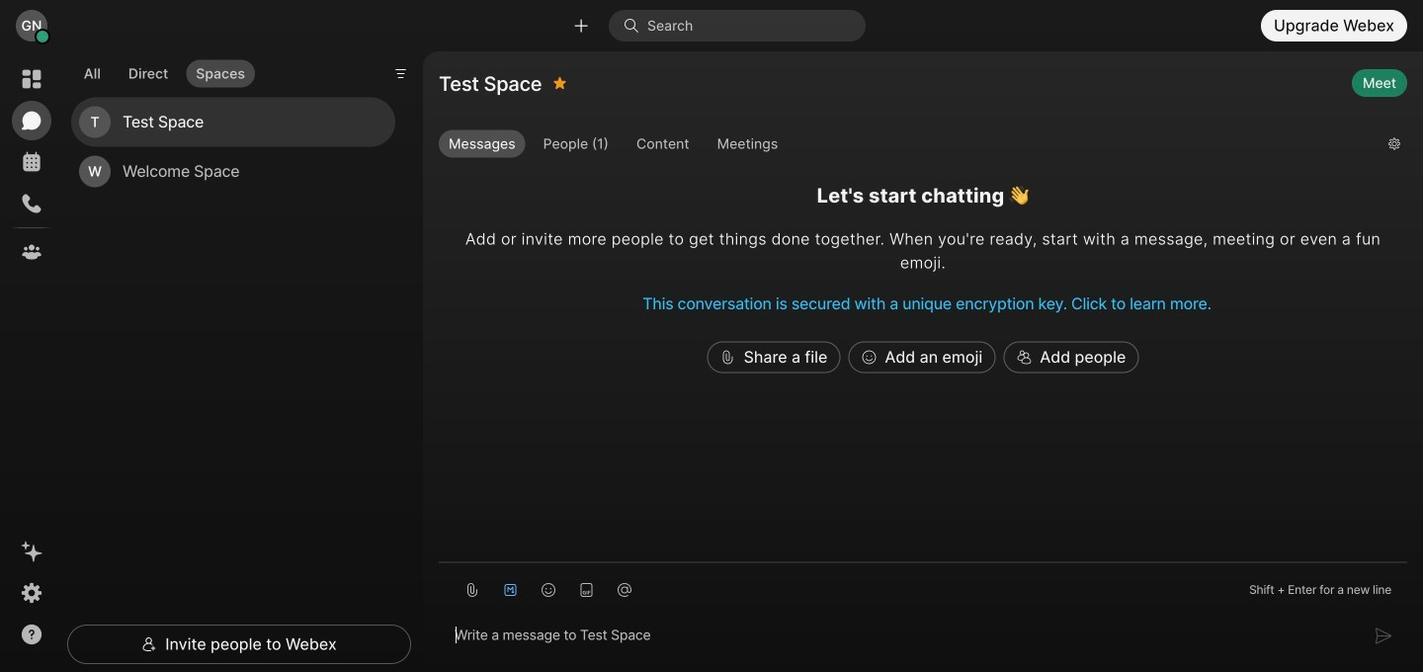 Task type: locate. For each thing, give the bounding box(es) containing it.
test space list item
[[71, 97, 395, 147]]

group
[[439, 130, 1373, 162]]

navigation
[[0, 51, 63, 672]]

tab list
[[69, 48, 260, 93]]

webex tab list
[[12, 59, 51, 272]]

welcome space list item
[[71, 147, 395, 196]]

message composer toolbar element
[[439, 563, 1408, 609]]



Task type: vqa. For each thing, say whether or not it's contained in the screenshot.
fourth 'list item' from the bottom of the page
no



